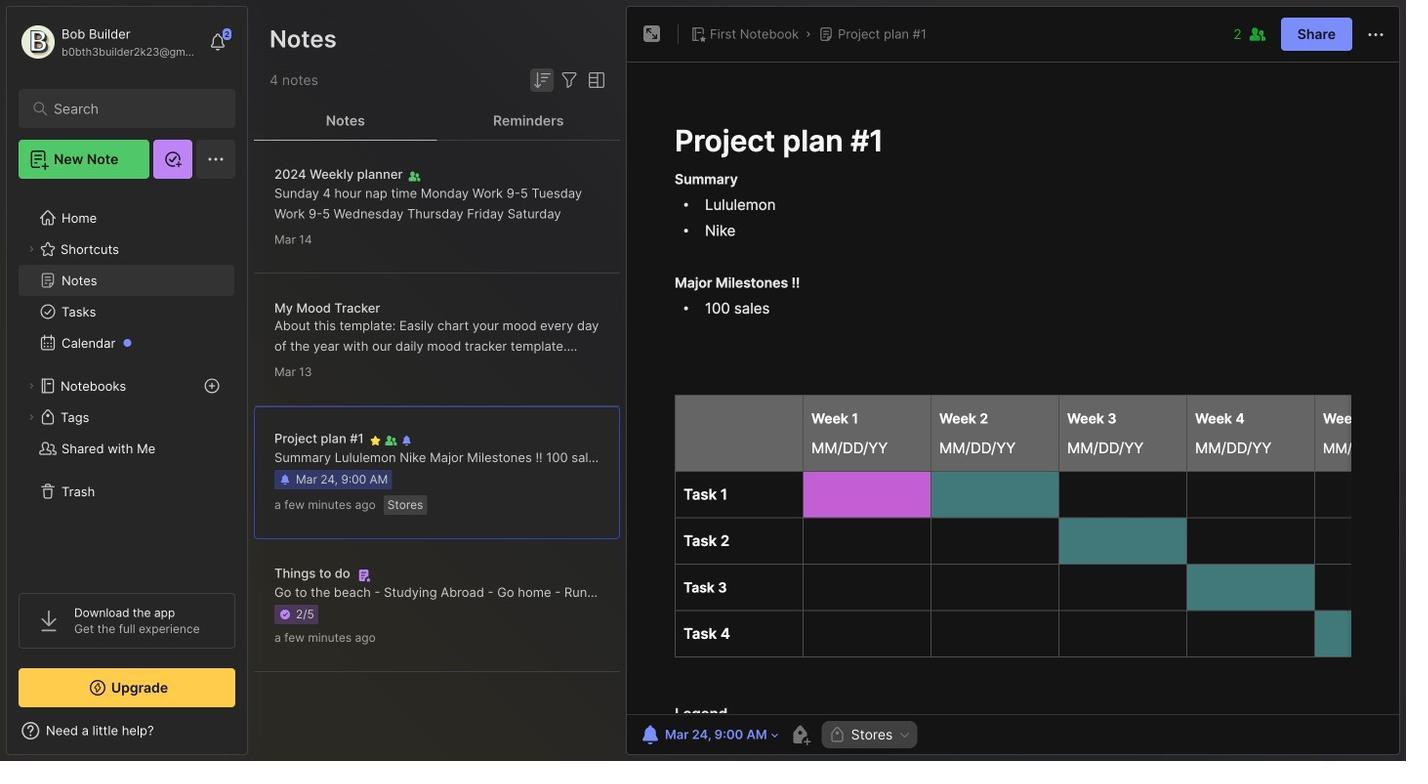 Task type: locate. For each thing, give the bounding box(es) containing it.
Stores Tag actions field
[[893, 728, 912, 741]]

None search field
[[54, 97, 210, 120]]

WHAT'S NEW field
[[7, 715, 247, 746]]

Account field
[[19, 22, 199, 62]]

add filters image
[[558, 68, 581, 92]]

main element
[[0, 0, 254, 761]]

Edit reminder field
[[637, 721, 781, 748]]

expand note image
[[641, 22, 664, 46]]

Add filters field
[[558, 68, 581, 92]]

Search text field
[[54, 100, 210, 118]]

More actions field
[[1365, 22, 1388, 46]]

tree
[[7, 191, 247, 575]]

tab list
[[254, 102, 620, 141]]

add tag image
[[789, 723, 812, 746]]

expand notebooks image
[[25, 380, 37, 392]]

Note Editor text field
[[627, 62, 1400, 714]]

View options field
[[581, 68, 609, 92]]



Task type: vqa. For each thing, say whether or not it's contained in the screenshot.
Add filters field
yes



Task type: describe. For each thing, give the bounding box(es) containing it.
none search field inside main element
[[54, 97, 210, 120]]

note window element
[[626, 6, 1401, 760]]

expand tags image
[[25, 411, 37, 423]]

click to collapse image
[[247, 725, 261, 748]]

more actions image
[[1365, 23, 1388, 46]]

tree inside main element
[[7, 191, 247, 575]]

Sort options field
[[530, 68, 554, 92]]



